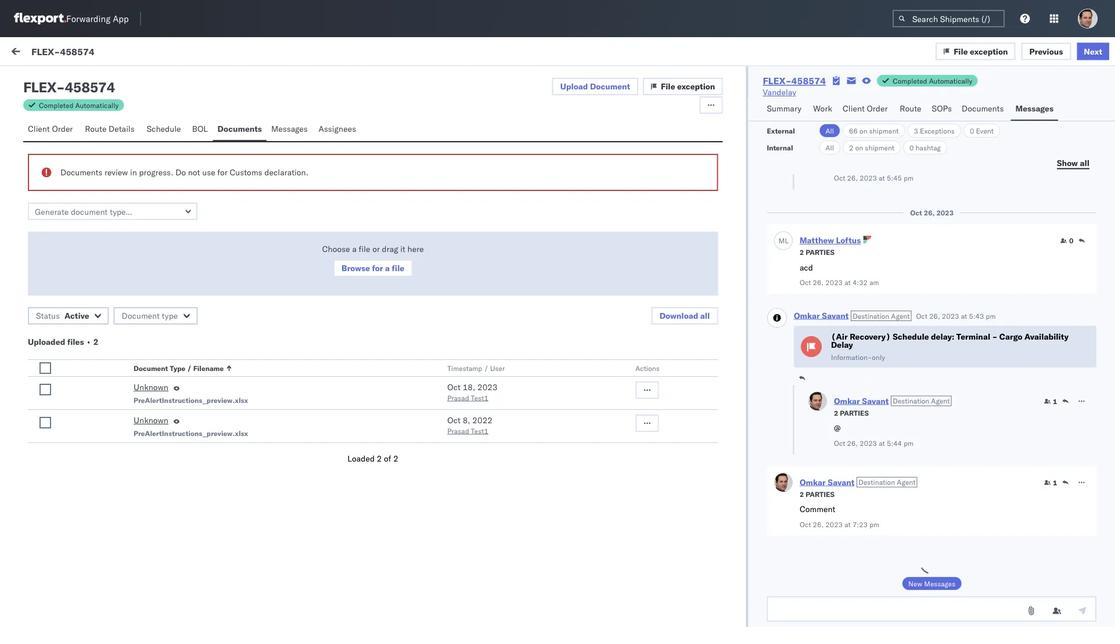 Task type: locate. For each thing, give the bounding box(es) containing it.
work
[[113, 48, 132, 58], [814, 103, 833, 114]]

messages inside button
[[924, 580, 956, 588]]

edt right the 6:30
[[468, 240, 483, 250]]

1 horizontal spatial route
[[900, 103, 922, 114]]

flex-458574 up vandelay
[[763, 75, 826, 87]]

external for external
[[767, 126, 796, 135]]

devan
[[211, 442, 233, 452]]

you
[[97, 442, 110, 452]]

unknown down devan
[[134, 382, 168, 393]]

1 omkar savant from the top
[[56, 126, 108, 136]]

0
[[970, 126, 975, 135], [910, 143, 914, 152], [1070, 237, 1074, 245]]

oct inside comment oct 26, 2023 at 7:23 pm
[[800, 520, 811, 529]]

internal
[[78, 74, 106, 84], [767, 143, 794, 152]]

1 vertical spatial document
[[122, 311, 160, 321]]

1 prasad from the top
[[448, 394, 469, 402]]

destination for comment
[[859, 478, 895, 487]]

m
[[779, 236, 785, 245]]

flex- 458574 for you
[[869, 443, 924, 453]]

test1 down 2022
[[471, 427, 489, 436]]

1 1 button from the top
[[1044, 397, 1058, 406]]

agent down flex- 2271801
[[891, 312, 910, 320]]

0 horizontal spatial file
[[661, 81, 676, 92]]

external (0) button
[[14, 69, 73, 91]]

0 vertical spatial all
[[1081, 158, 1090, 168]]

oct 8, 2022 prasad test1
[[448, 416, 493, 436]]

1 unknown link from the top
[[134, 382, 168, 396]]

1 vertical spatial unknown link
[[134, 415, 168, 429]]

2 test1 from the top
[[471, 427, 489, 436]]

2 down 66
[[850, 143, 854, 152]]

parties up the comment
[[806, 490, 835, 499]]

unknown link down devan
[[134, 382, 168, 396]]

2 parties down matthew
[[800, 248, 835, 257]]

at left 5:44
[[879, 439, 885, 448]]

all
[[1081, 158, 1090, 168], [701, 311, 710, 321]]

schedule
[[147, 124, 181, 134], [893, 332, 929, 342]]

i am filing a commendation report to improve your morale!
[[35, 198, 248, 208]]

we
[[236, 390, 247, 400]]

2 resize handle column header from the left
[[605, 97, 619, 615]]

internal down import
[[78, 74, 106, 84]]

a right "filing"
[[73, 198, 78, 208]]

None checkbox
[[40, 384, 51, 396]]

prealertinstructions_preview.xlsx for oct 18, 2023
[[134, 396, 248, 405]]

schedule button
[[142, 119, 188, 141]]

0 vertical spatial on
[[860, 126, 868, 135]]

2 parties button for comment
[[800, 489, 835, 499]]

for right use at the left top of page
[[218, 167, 228, 178]]

flex- inside button
[[869, 519, 894, 529]]

3 2023, from the top
[[410, 240, 432, 250]]

are
[[49, 442, 60, 452]]

client order button up latent
[[23, 119, 80, 141]]

exception
[[971, 46, 1009, 56], [678, 81, 716, 92]]

all for show all
[[1081, 158, 1090, 168]]

at inside "acd oct 26, 2023 at 4:32 am"
[[845, 278, 851, 287]]

work button
[[809, 98, 839, 121]]

destination up recovery)
[[853, 312, 890, 320]]

1 button for comment
[[1044, 478, 1058, 488]]

0 horizontal spatial client
[[28, 124, 50, 134]]

2 flex- 458574 from the top
[[869, 368, 924, 378]]

delay up contract
[[152, 367, 174, 377]]

prealertinstructions_preview.xlsx
[[134, 396, 248, 405], [134, 429, 248, 438]]

0 vertical spatial destination
[[853, 312, 890, 320]]

edt for you
[[468, 443, 483, 453]]

your right the that
[[129, 442, 145, 452]]

only
[[872, 353, 885, 362]]

commendation
[[80, 198, 135, 208]]

of
[[384, 454, 392, 464]]

1 horizontal spatial internal
[[767, 143, 794, 152]]

messages button
[[1011, 98, 1059, 121], [267, 119, 314, 141]]

7:23
[[853, 520, 868, 529]]

a right 'choose' at the left top of page
[[352, 244, 357, 254]]

this left is
[[35, 390, 51, 400]]

0 vertical spatial order
[[867, 103, 888, 114]]

1 vertical spatial work
[[814, 103, 833, 114]]

0 horizontal spatial schedule
[[147, 124, 181, 134]]

route inside button
[[85, 124, 107, 134]]

1 vertical spatial 0
[[910, 143, 914, 152]]

prasad inside oct 18, 2023 prasad test1
[[448, 394, 469, 402]]

1 horizontal spatial delay
[[831, 340, 853, 350]]

documents right bol button
[[218, 124, 262, 134]]

omkar savant destination agent up comment oct 26, 2023 at 7:23 pm
[[800, 477, 916, 488]]

1 vertical spatial oct 26, 2023, 5:45 pm edt
[[379, 443, 483, 453]]

2 vertical spatial parties
[[806, 490, 835, 499]]

1 all from the top
[[826, 126, 835, 135]]

cargo
[[1000, 332, 1023, 342]]

schedule inside button
[[147, 124, 181, 134]]

0 vertical spatial 0
[[970, 126, 975, 135]]

0 vertical spatial for
[[218, 167, 228, 178]]

2023 inside the @ oct 26, 2023 at 5:44 pm
[[860, 439, 877, 448]]

shipment down the 66 on shipment
[[866, 143, 895, 152]]

client order button
[[839, 98, 896, 121], [23, 119, 80, 141]]

1 horizontal spatial schedule
[[893, 332, 929, 342]]

1 vertical spatial type
[[170, 364, 186, 373]]

external inside button
[[19, 74, 49, 84]]

prasad inside oct 8, 2022 prasad test1
[[448, 427, 469, 436]]

devan
[[126, 367, 150, 377]]

this
[[35, 390, 51, 400], [304, 442, 320, 452]]

0 horizontal spatial /
[[187, 364, 192, 373]]

automatically up item/shipment
[[930, 76, 973, 85]]

1 horizontal spatial work
[[896, 101, 911, 110]]

route for route
[[900, 103, 922, 114]]

prasad
[[448, 394, 469, 402], [448, 427, 469, 436]]

0 vertical spatial schedule
[[147, 124, 181, 134]]

omkar savant for whatever
[[56, 230, 108, 241]]

1 1 from the top
[[1053, 397, 1058, 406]]

prasad down 8,
[[448, 427, 469, 436]]

2 pm from the top
[[454, 187, 466, 198]]

documents up the 0 event
[[962, 103, 1004, 114]]

0 vertical spatial document
[[590, 81, 631, 92]]

2 parties up the comment
[[800, 490, 835, 499]]

1 horizontal spatial order
[[867, 103, 888, 114]]

internal inside button
[[78, 74, 106, 84]]

next
[[1085, 46, 1103, 56]]

prasad for 18,
[[448, 394, 469, 402]]

exception: up is
[[37, 367, 78, 377]]

filing
[[53, 198, 71, 208]]

1 vertical spatial parties
[[840, 409, 869, 418]]

internal down summary button
[[767, 143, 794, 152]]

1 vertical spatial 2 parties
[[834, 409, 869, 418]]

omkar savant destination agent up (air
[[794, 311, 910, 321]]

all button for 66
[[820, 124, 841, 138]]

oct 26, 2023, 5:45 pm edt down 8,
[[379, 443, 483, 453]]

prealertinstructions_preview.xlsx up k
[[134, 429, 248, 438]]

2 horizontal spatial documents
[[962, 103, 1004, 114]]

shipment
[[870, 126, 899, 135], [866, 143, 895, 152]]

1 vertical spatial client order
[[28, 124, 73, 134]]

2 1 from the top
[[1053, 479, 1058, 487]]

destination for @
[[893, 397, 930, 405]]

work right related
[[896, 101, 911, 110]]

automatically down internal (0) button
[[75, 101, 119, 110]]

2 vertical spatial agent
[[897, 478, 916, 487]]

client
[[843, 103, 865, 114], [28, 124, 50, 134]]

am
[[39, 198, 51, 208], [870, 278, 879, 287]]

omkar up status active
[[56, 283, 81, 293]]

all right 'show'
[[1081, 158, 1090, 168]]

pm right 7:22
[[454, 135, 466, 145]]

1 vertical spatial am
[[870, 278, 879, 287]]

2 edt from the top
[[468, 187, 483, 198]]

1 vertical spatial omkar savant destination agent
[[834, 396, 950, 406]]

oct 26, 2023 at 5:45 pm
[[834, 174, 914, 182]]

(0) for internal (0)
[[109, 74, 124, 84]]

savant
[[83, 126, 108, 136], [83, 178, 108, 188], [83, 230, 108, 241], [83, 283, 108, 293], [822, 311, 849, 321], [83, 347, 108, 357], [862, 396, 889, 406], [828, 477, 855, 488]]

0 vertical spatial this
[[35, 390, 51, 400]]

review
[[105, 167, 128, 178]]

at inside the @ oct 26, 2023 at 5:44 pm
[[879, 439, 885, 448]]

2 / from the left
[[484, 364, 489, 373]]

resize handle column header
[[360, 97, 374, 615], [605, 97, 619, 615], [850, 97, 864, 615], [1095, 97, 1109, 615]]

0 vertical spatial completed automatically
[[893, 76, 973, 85]]

message
[[36, 101, 64, 110]]

oct 26, 2023, 5:45 pm edt
[[379, 368, 483, 378], [379, 443, 483, 453]]

2023 inside oct 18, 2023 prasad test1
[[478, 382, 498, 393]]

pm right 5:44
[[904, 439, 914, 448]]

458574 button
[[7, 562, 1109, 614]]

1 2023, from the top
[[410, 135, 432, 145]]

0 vertical spatial unknown link
[[134, 382, 168, 396]]

customs up morale!
[[230, 167, 262, 178]]

1 prealertinstructions_preview.xlsx from the top
[[134, 396, 248, 405]]

my
[[12, 45, 30, 61]]

bol
[[192, 124, 208, 134]]

3 omkar savant from the top
[[56, 230, 108, 241]]

unknown down with this contract established, we will partnership.
[[134, 416, 168, 426]]

1 vertical spatial route
[[85, 124, 107, 134]]

5 omkar savant from the top
[[56, 347, 108, 357]]

work up external (0)
[[33, 45, 63, 61]]

0 horizontal spatial work
[[113, 48, 132, 58]]

1 vertical spatial work
[[896, 101, 911, 110]]

oct inside oct 18, 2023 prasad test1
[[448, 382, 461, 393]]

in
[[130, 167, 137, 178]]

matthew loftus
[[800, 235, 861, 246]]

type right hold
[[175, 303, 194, 313]]

0 horizontal spatial flex-458574
[[31, 45, 95, 57]]

5:43
[[969, 312, 984, 320]]

related work item/shipment
[[870, 101, 960, 110]]

0 vertical spatial work
[[113, 48, 132, 58]]

3 flex- 458574 from the top
[[869, 443, 924, 453]]

1 vertical spatial prasad
[[448, 427, 469, 436]]

for inside button
[[372, 263, 383, 273]]

pm for a
[[454, 187, 466, 198]]

&
[[194, 442, 199, 452]]

2 vertical spatial omkar savant button
[[800, 477, 855, 488]]

Search Shipments (/) text field
[[893, 10, 1005, 27]]

all inside button
[[701, 311, 710, 321]]

2 prasad from the top
[[448, 427, 469, 436]]

0 vertical spatial documents
[[962, 103, 1004, 114]]

whatever
[[35, 250, 70, 261]]

exception: for exception: unknown customs hold type
[[37, 303, 78, 313]]

1 pm from the top
[[454, 135, 466, 145]]

1 horizontal spatial all
[[1081, 158, 1090, 168]]

shipment for 2 on shipment
[[866, 143, 895, 152]]

status
[[36, 311, 60, 321]]

2 vertical spatial omkar savant destination agent
[[800, 477, 916, 488]]

at left '4:32'
[[845, 278, 851, 287]]

a down drag
[[385, 263, 390, 273]]

order up the 66 on shipment
[[867, 103, 888, 114]]

external for external (0)
[[19, 74, 49, 84]]

at inside comment oct 26, 2023 at 7:23 pm
[[845, 520, 851, 529]]

previous
[[1030, 46, 1064, 56]]

2 vertical spatial messages
[[924, 580, 956, 588]]

agent down 5:44
[[897, 478, 916, 487]]

route up 3
[[900, 103, 922, 114]]

on for 66
[[860, 126, 868, 135]]

2 2023, from the top
[[410, 187, 432, 198]]

savant up the @ oct 26, 2023 at 5:44 pm at the bottom
[[862, 396, 889, 406]]

3 edt from the top
[[468, 240, 483, 250]]

7:22
[[434, 135, 452, 145]]

all inside "button"
[[1081, 158, 1090, 168]]

2 vertical spatial 2 parties button
[[800, 489, 835, 499]]

458574
[[60, 45, 95, 57], [792, 75, 826, 87], [65, 78, 115, 96], [894, 135, 924, 145], [894, 368, 924, 378], [894, 443, 924, 453], [894, 583, 924, 593]]

2 prealertinstructions_preview.xlsx from the top
[[134, 429, 248, 438]]

client up latent
[[28, 124, 50, 134]]

1 horizontal spatial /
[[484, 364, 489, 373]]

client order up latent
[[28, 124, 73, 134]]

0 vertical spatial work
[[33, 45, 63, 61]]

all
[[826, 126, 835, 135], [826, 143, 835, 152]]

flexport. image
[[14, 13, 66, 24]]

file down 'it'
[[392, 263, 405, 273]]

(0) for external (0)
[[51, 74, 66, 84]]

prealertinstructions_preview.xlsx for oct 8, 2022
[[134, 429, 248, 438]]

test.
[[102, 146, 118, 156]]

2 (0) from the left
[[109, 74, 124, 84]]

test1 down 18,
[[471, 394, 489, 402]]

flex
[[23, 78, 56, 96]]

1 vertical spatial all
[[826, 143, 835, 152]]

oct 26, 2023, 5:45 pm edt up 18,
[[379, 368, 483, 378]]

0 horizontal spatial internal
[[78, 74, 106, 84]]

m l
[[779, 236, 789, 245]]

pm inside comment oct 26, 2023 at 7:23 pm
[[870, 520, 880, 529]]

1 vertical spatial shipment
[[866, 143, 895, 152]]

2 exception: from the top
[[37, 367, 78, 377]]

1 vertical spatial test1
[[471, 427, 489, 436]]

am right '4:32'
[[870, 278, 879, 287]]

client order button up the 66 on shipment
[[839, 98, 896, 121]]

on down 66
[[856, 143, 864, 152]]

next button
[[1078, 43, 1110, 60]]

0 vertical spatial external
[[19, 74, 49, 84]]

omkar savant button for comment
[[800, 477, 855, 488]]

automatically
[[930, 76, 973, 85], [75, 101, 119, 110]]

0 event
[[970, 126, 994, 135]]

show all
[[1058, 158, 1090, 168]]

5 edt from the top
[[468, 443, 483, 453]]

unknown link for oct 8, 2022
[[134, 415, 168, 429]]

my work
[[12, 45, 63, 61]]

1 horizontal spatial am
[[870, 278, 879, 287]]

1 vertical spatial automatically
[[75, 101, 119, 110]]

0 horizontal spatial documents
[[60, 167, 102, 178]]

external down my work in the top left of the page
[[19, 74, 49, 84]]

is
[[53, 390, 59, 400]]

omkar up latent messaging test. at the top of page
[[56, 126, 81, 136]]

0 vertical spatial 1 button
[[1044, 397, 1058, 406]]

completed automatically down flex - 458574
[[39, 101, 119, 110]]

edt for latent messaging test.
[[468, 135, 483, 145]]

/ left "user"
[[484, 364, 489, 373]]

1 vertical spatial for
[[372, 263, 383, 273]]

prealertinstructions_preview.xlsx down document type / filename at bottom
[[134, 396, 248, 405]]

improve
[[171, 198, 200, 208]]

1 horizontal spatial client
[[843, 103, 865, 114]]

1 all button from the top
[[820, 124, 841, 138]]

new messages
[[909, 580, 956, 588]]

0 vertical spatial flex- 458574
[[869, 135, 924, 145]]

latent
[[35, 146, 58, 156]]

unknown for oct 18, 2023
[[134, 382, 168, 393]]

pm
[[904, 174, 914, 182], [986, 312, 996, 320], [904, 439, 914, 448], [870, 520, 880, 529]]

/
[[187, 364, 192, 373], [484, 364, 489, 373]]

destination down 5:44
[[859, 478, 895, 487]]

morale!
[[220, 198, 248, 208]]

client order
[[843, 103, 888, 114], [28, 124, 73, 134]]

0 vertical spatial test1
[[471, 394, 489, 402]]

5:45
[[887, 174, 902, 182], [434, 368, 452, 378], [434, 443, 452, 453]]

0 horizontal spatial external
[[19, 74, 49, 84]]

8,
[[463, 416, 471, 426]]

documents button right bol
[[213, 119, 267, 141]]

0 vertical spatial unknown
[[80, 303, 117, 313]]

warehouse
[[80, 367, 124, 377]]

1 test1 from the top
[[471, 394, 489, 402]]

omkar left ∙
[[56, 347, 81, 357]]

1 horizontal spatial (0)
[[109, 74, 124, 84]]

has
[[235, 442, 248, 452]]

2 unknown link from the top
[[134, 415, 168, 429]]

1 vertical spatial all
[[701, 311, 710, 321]]

2 omkar savant from the top
[[56, 178, 108, 188]]

at for @
[[879, 439, 885, 448]]

1 vertical spatial prealertinstructions_preview.xlsx
[[134, 429, 248, 438]]

1 horizontal spatial documents button
[[958, 98, 1011, 121]]

omkar savant destination agent for @
[[834, 396, 950, 406]]

documents down messaging
[[60, 167, 102, 178]]

file left or
[[359, 244, 370, 254]]

at for comment
[[845, 520, 851, 529]]

None text field
[[767, 597, 1097, 622]]

1 vertical spatial completed
[[39, 101, 74, 110]]

document for document type
[[122, 311, 160, 321]]

1 vertical spatial exception:
[[37, 367, 78, 377]]

it
[[401, 244, 406, 254]]

5:45 up oct 18, 2023 prasad test1
[[434, 368, 452, 378]]

edt down oct 8, 2022 prasad test1
[[468, 443, 483, 453]]

1 exception: from the top
[[37, 303, 78, 313]]

1 vertical spatial client
[[28, 124, 50, 134]]

omkar savant button up (air
[[794, 311, 849, 321]]

Generate document type... text field
[[28, 203, 198, 220]]

omkar savant button up @
[[834, 396, 889, 406]]

flex - 458574
[[23, 78, 115, 96]]

pm right the 6:30
[[454, 240, 466, 250]]

event
[[977, 126, 994, 135]]

schedule left bol
[[147, 124, 181, 134]]

0 horizontal spatial (0)
[[51, 74, 66, 84]]

0 horizontal spatial route
[[85, 124, 107, 134]]

0 vertical spatial all button
[[820, 124, 841, 138]]

0 horizontal spatial am
[[39, 198, 51, 208]]

pm for latent messaging test.
[[454, 135, 466, 145]]

unknown for oct 8, 2022
[[134, 416, 168, 426]]

2 oct 26, 2023, 5:45 pm edt from the top
[[379, 443, 483, 453]]

test1 inside oct 18, 2023 prasad test1
[[471, 394, 489, 402]]

test1 inside oct 8, 2022 prasad test1
[[471, 427, 489, 436]]

0 horizontal spatial client order
[[28, 124, 73, 134]]

1 / from the left
[[187, 364, 192, 373]]

assignees
[[319, 124, 356, 134]]

work for my
[[33, 45, 63, 61]]

1 horizontal spatial external
[[767, 126, 796, 135]]

work inside button
[[814, 103, 833, 114]]

2 parties button down matthew
[[800, 247, 835, 257]]

document right upload on the top
[[590, 81, 631, 92]]

file inside button
[[392, 263, 405, 273]]

flex-458574 down forwarding app link on the top of page
[[31, 45, 95, 57]]

0 horizontal spatial order
[[52, 124, 73, 134]]

client order for the left 'client order' button
[[28, 124, 73, 134]]

5 pm from the top
[[454, 443, 466, 453]]

pm down oct 8, 2022 prasad test1
[[454, 443, 466, 453]]

document type
[[122, 311, 178, 321]]

1 horizontal spatial messages
[[924, 580, 956, 588]]

all for 2
[[826, 143, 835, 152]]

2023 inside comment oct 26, 2023 at 7:23 pm
[[826, 520, 843, 529]]

route
[[900, 103, 922, 114], [85, 124, 107, 134]]

pm for you
[[454, 443, 466, 453]]

1 flex- 458574 from the top
[[869, 135, 924, 145]]

summary button
[[763, 98, 809, 121]]

edt up 18,
[[468, 368, 483, 378]]

information-
[[831, 353, 872, 362]]

route left 'details'
[[85, 124, 107, 134]]

1 vertical spatial agent
[[931, 397, 950, 405]]

1 vertical spatial file
[[392, 263, 405, 273]]

5:45 up flex- 1854269
[[887, 174, 902, 182]]

1 (0) from the left
[[51, 74, 66, 84]]

omkar savant button up the comment
[[800, 477, 855, 488]]

5 2023, from the top
[[410, 443, 432, 453]]

all right download
[[701, 311, 710, 321]]

that
[[112, 442, 127, 452]]

1 vertical spatial customs
[[119, 303, 153, 313]]

completed down flex - 458574
[[39, 101, 74, 110]]

1 vertical spatial flex- 458574
[[869, 368, 924, 378]]

for down or
[[372, 263, 383, 273]]

1 vertical spatial 2 parties button
[[834, 408, 869, 418]]

agent down the (air recovery) schedule delay: terminal - cargo availability delay information-only
[[931, 397, 950, 405]]

1 edt from the top
[[468, 135, 483, 145]]

0 vertical spatial omkar savant destination agent
[[794, 311, 910, 321]]

0 vertical spatial 1
[[1053, 397, 1058, 406]]

unknown link for oct 18, 2023
[[134, 382, 168, 396]]

oct inside the @ oct 26, 2023 at 5:44 pm
[[834, 439, 846, 448]]

1 horizontal spatial client order
[[843, 103, 888, 114]]

unknown up ∙
[[80, 303, 117, 313]]

2 all from the top
[[826, 143, 835, 152]]

1 resize handle column header from the left
[[360, 97, 374, 615]]

0 vertical spatial prealertinstructions_preview.xlsx
[[134, 396, 248, 405]]

test1 for 2022
[[471, 427, 489, 436]]

route inside 'button'
[[900, 103, 922, 114]]

all for 66
[[826, 126, 835, 135]]

oct
[[379, 135, 393, 145], [834, 174, 846, 182], [379, 187, 393, 198], [910, 209, 922, 217], [379, 240, 393, 250], [800, 278, 811, 287], [916, 312, 928, 320], [379, 368, 393, 378], [448, 382, 461, 393], [448, 416, 461, 426], [834, 439, 846, 448], [379, 443, 393, 453], [800, 520, 811, 529]]

2 1 button from the top
[[1044, 478, 1058, 488]]

edt right the 7:00
[[468, 187, 483, 198]]

work right import
[[113, 48, 132, 58]]

1 vertical spatial schedule
[[893, 332, 929, 342]]

0 horizontal spatial this
[[35, 390, 51, 400]]

2 all button from the top
[[820, 141, 841, 155]]

2
[[850, 143, 854, 152], [800, 248, 804, 257], [93, 337, 98, 347], [834, 409, 838, 418], [377, 454, 382, 464], [394, 454, 399, 464], [800, 490, 804, 499]]

delay:
[[931, 332, 955, 342]]

prasad down 18,
[[448, 394, 469, 402]]

None checkbox
[[40, 363, 51, 374], [40, 417, 51, 429], [40, 363, 51, 374], [40, 417, 51, 429]]



Task type: describe. For each thing, give the bounding box(es) containing it.
2022
[[473, 416, 493, 426]]

0 horizontal spatial messages button
[[267, 119, 314, 141]]

work for related
[[896, 101, 911, 110]]

2 parties for acd
[[800, 248, 835, 257]]

route button
[[896, 98, 928, 121]]

omkar savant destination agent for comment
[[800, 477, 916, 488]]

2 parties button for @
[[834, 408, 869, 418]]

comment
[[800, 504, 836, 515]]

2 vertical spatial 5:45
[[434, 443, 452, 453]]

omkar down acd
[[794, 311, 820, 321]]

2 right of
[[394, 454, 399, 464]]

2 up acd
[[800, 248, 804, 257]]

@
[[834, 423, 841, 433]]

at up flex- 1854269
[[879, 174, 885, 182]]

3
[[914, 126, 919, 135]]

forwarding
[[66, 13, 111, 24]]

0 horizontal spatial completed automatically
[[39, 101, 119, 110]]

oct 26, 2023, 7:22 pm edt
[[379, 135, 483, 145]]

exceptions
[[921, 126, 955, 135]]

6:30
[[434, 240, 452, 250]]

client for the rightmost 'client order' button
[[843, 103, 865, 114]]

1 horizontal spatial documents
[[218, 124, 262, 134]]

app
[[113, 13, 129, 24]]

agent for comment
[[897, 478, 916, 487]]

choose a file or drag it here
[[322, 244, 424, 254]]

1 vertical spatial 5:45
[[434, 368, 452, 378]]

hashtag
[[916, 143, 941, 152]]

∙
[[86, 337, 91, 347]]

3 resize handle column header from the left
[[850, 97, 864, 615]]

1 vertical spatial your
[[129, 442, 145, 452]]

agent for @
[[931, 397, 950, 405]]

1 horizontal spatial automatically
[[930, 76, 973, 85]]

1 horizontal spatial exception
[[971, 46, 1009, 56]]

shipment,
[[147, 442, 184, 452]]

2 up the comment
[[800, 490, 804, 499]]

summary
[[767, 103, 802, 114]]

2023, for you
[[410, 443, 432, 453]]

to
[[161, 198, 169, 208]]

0 horizontal spatial automatically
[[75, 101, 119, 110]]

been
[[251, 442, 269, 452]]

timestamp / user
[[448, 364, 505, 373]]

2 right ∙
[[93, 337, 98, 347]]

document for document type / filename
[[134, 364, 168, 373]]

4 omkar savant from the top
[[56, 283, 108, 293]]

route details button
[[80, 119, 142, 141]]

1 button for @
[[1044, 397, 1058, 406]]

oct inside oct 8, 2022 prasad test1
[[448, 416, 461, 426]]

flex- button
[[7, 486, 1109, 562]]

client order for the rightmost 'client order' button
[[843, 103, 888, 114]]

0 horizontal spatial file
[[359, 244, 370, 254]]

loaded 2 of 2
[[348, 454, 399, 464]]

with
[[122, 390, 138, 400]]

document type / filename
[[134, 364, 224, 373]]

- inside the (air recovery) schedule delay: terminal - cargo availability delay information-only
[[993, 332, 998, 342]]

internal (0)
[[78, 74, 124, 84]]

route for route details
[[85, 124, 107, 134]]

0 vertical spatial omkar savant button
[[794, 311, 849, 321]]

1854269
[[894, 187, 929, 198]]

1 for comment
[[1053, 479, 1058, 487]]

0 vertical spatial completed
[[893, 76, 928, 85]]

0 horizontal spatial documents button
[[213, 119, 267, 141]]

at for acd
[[845, 278, 851, 287]]

0 vertical spatial messages
[[1016, 103, 1054, 114]]

am inside "acd oct 26, 2023 at 4:32 am"
[[870, 278, 879, 287]]

parties for comment
[[806, 490, 835, 499]]

savant up comment oct 26, 2023 at 7:23 pm
[[828, 477, 855, 488]]

0 vertical spatial am
[[39, 198, 51, 208]]

upload document button
[[553, 78, 639, 95]]

test1 for 2023
[[471, 394, 489, 402]]

not
[[188, 167, 200, 178]]

0 vertical spatial 5:45
[[887, 174, 902, 182]]

order for the left 'client order' button
[[52, 124, 73, 134]]

(air recovery) schedule delay: terminal - cargo availability delay information-only
[[831, 332, 1069, 362]]

bol button
[[188, 119, 213, 141]]

parties for @
[[840, 409, 869, 418]]

use
[[202, 167, 215, 178]]

0 for hashtag
[[910, 143, 914, 152]]

0 horizontal spatial completed
[[39, 101, 74, 110]]

1 horizontal spatial your
[[202, 198, 218, 208]]

savant up test.
[[83, 126, 108, 136]]

omkar up the comment
[[800, 477, 826, 488]]

parties for acd
[[806, 248, 835, 257]]

i
[[35, 198, 37, 208]]

internal for internal
[[767, 143, 794, 152]]

4 resize handle column header from the left
[[1095, 97, 1109, 615]]

1 vertical spatial file exception
[[661, 81, 716, 92]]

all button for 2
[[820, 141, 841, 155]]

item/shipment
[[913, 101, 960, 110]]

upload
[[561, 81, 588, 92]]

on for 2
[[856, 143, 864, 152]]

route details
[[85, 124, 135, 134]]

2 parties button for acd
[[800, 247, 835, 257]]

prasad for 8,
[[448, 427, 469, 436]]

1 vertical spatial delay
[[152, 367, 174, 377]]

26, inside the @ oct 26, 2023 at 5:44 pm
[[847, 439, 858, 448]]

download
[[660, 311, 699, 321]]

new
[[909, 580, 923, 588]]

shipment for 66 on shipment
[[870, 126, 899, 135]]

partnership.
[[35, 402, 80, 412]]

forwarding app
[[66, 13, 129, 24]]

delay inside the (air recovery) schedule delay: terminal - cargo availability delay information-only
[[831, 340, 853, 350]]

0 horizontal spatial exception
[[678, 81, 716, 92]]

0 inside button
[[1070, 237, 1074, 245]]

internal for internal (0)
[[78, 74, 106, 84]]

exception: for exception: warehouse devan delay
[[37, 367, 78, 377]]

1 horizontal spatial customs
[[230, 167, 262, 178]]

0 vertical spatial file
[[954, 46, 969, 56]]

edt for a
[[468, 187, 483, 198]]

we are notifying you that your shipment, k & k, devan has been delayed. this often
[[35, 442, 341, 452]]

show
[[1058, 158, 1079, 168]]

notifying
[[62, 442, 95, 452]]

savant up exception: unknown customs hold type
[[83, 283, 108, 293]]

1 horizontal spatial file exception
[[954, 46, 1009, 56]]

download all
[[660, 311, 710, 321]]

3 pm from the top
[[454, 240, 466, 250]]

sops button
[[928, 98, 958, 121]]

this
[[140, 390, 154, 400]]

66
[[850, 126, 858, 135]]

documents review in progress. do not use for customs declaration.
[[60, 167, 309, 178]]

schedule inside the (air recovery) schedule delay: terminal - cargo availability delay information-only
[[893, 332, 929, 342]]

vandelay
[[763, 87, 797, 97]]

external (0)
[[19, 74, 66, 84]]

this is a
[[35, 390, 65, 400]]

document type / filename button
[[131, 361, 424, 373]]

flex-458574 link
[[763, 75, 826, 87]]

1 horizontal spatial completed automatically
[[893, 76, 973, 85]]

type inside button
[[170, 364, 186, 373]]

pm right the 5:43 in the right of the page
[[986, 312, 996, 320]]

all for download all
[[701, 311, 710, 321]]

terminal
[[957, 332, 991, 342]]

1 vertical spatial messages
[[271, 124, 308, 134]]

26, inside "acd oct 26, 2023 at 4:32 am"
[[813, 278, 824, 287]]

details
[[109, 124, 135, 134]]

l
[[785, 236, 789, 245]]

a right is
[[61, 390, 65, 400]]

0 horizontal spatial for
[[218, 167, 228, 178]]

1 vertical spatial flex-458574
[[763, 75, 826, 87]]

loftus
[[836, 235, 861, 246]]

flex- 458574 for latent messaging test.
[[869, 135, 924, 145]]

2 vertical spatial documents
[[60, 167, 102, 178]]

26, inside comment oct 26, 2023 at 7:23 pm
[[813, 520, 824, 529]]

1 horizontal spatial messages button
[[1011, 98, 1059, 121]]

0 vertical spatial agent
[[891, 312, 910, 320]]

report
[[137, 198, 159, 208]]

at left the 5:43 in the right of the page
[[961, 312, 967, 320]]

2023, for latent messaging test.
[[410, 135, 432, 145]]

omkar savant button for @
[[834, 396, 889, 406]]

458574 inside 458574 button
[[894, 583, 924, 593]]

related
[[870, 101, 894, 110]]

pm up 1854269
[[904, 174, 914, 182]]

oct 26, 2023
[[910, 209, 954, 217]]

savant up warehouse
[[83, 347, 108, 357]]

savant up the commendation
[[83, 178, 108, 188]]

0 horizontal spatial customs
[[119, 303, 153, 313]]

2 up @
[[834, 409, 838, 418]]

2 parties for @
[[834, 409, 869, 418]]

1 oct 26, 2023, 5:45 pm edt from the top
[[379, 368, 483, 378]]

0 vertical spatial type
[[175, 303, 194, 313]]

client for the left 'client order' button
[[28, 124, 50, 134]]

0 horizontal spatial client order button
[[23, 119, 80, 141]]

0 button
[[1061, 236, 1074, 246]]

do
[[176, 167, 186, 178]]

2023, for a
[[410, 187, 432, 198]]

timestamp / user button
[[445, 361, 613, 373]]

omkar up "filing"
[[56, 178, 81, 188]]

omkar up whatever
[[56, 230, 81, 241]]

acd
[[800, 262, 813, 273]]

0 for event
[[970, 126, 975, 135]]

a inside button
[[385, 263, 390, 273]]

work inside button
[[113, 48, 132, 58]]

1 vertical spatial this
[[304, 442, 320, 452]]

2271801
[[894, 298, 929, 308]]

1 for @
[[1053, 397, 1058, 406]]

upload document
[[561, 81, 631, 92]]

sops
[[932, 103, 952, 114]]

download all button
[[652, 307, 719, 325]]

oct inside "acd oct 26, 2023 at 4:32 am"
[[800, 278, 811, 287]]

savant up (air
[[822, 311, 849, 321]]

omkar savant for latent
[[56, 126, 108, 136]]

4 edt from the top
[[468, 368, 483, 378]]

pm inside the @ oct 26, 2023 at 5:44 pm
[[904, 439, 914, 448]]

(air
[[831, 332, 848, 342]]

2 parties for comment
[[800, 490, 835, 499]]

1 horizontal spatial client order button
[[839, 98, 896, 121]]

omkar savant for i
[[56, 178, 108, 188]]

4 pm from the top
[[454, 368, 466, 378]]

import work
[[86, 48, 132, 58]]

omkar up @
[[834, 396, 860, 406]]

2 left of
[[377, 454, 382, 464]]

66 on shipment
[[850, 126, 899, 135]]

7:00
[[434, 187, 452, 198]]

savant down generate document type... text box
[[83, 230, 108, 241]]

import work button
[[82, 37, 136, 69]]

order for the rightmost 'client order' button
[[867, 103, 888, 114]]

browse for a file button
[[334, 260, 413, 277]]

declaration.
[[265, 167, 309, 178]]

forwarding app link
[[14, 13, 129, 24]]

4 2023, from the top
[[410, 368, 432, 378]]

2023 inside "acd oct 26, 2023 at 4:32 am"
[[826, 278, 843, 287]]

flex- 1854269
[[869, 187, 929, 198]]

type
[[162, 311, 178, 321]]

loaded
[[348, 454, 375, 464]]

status active
[[36, 311, 89, 321]]

we
[[35, 442, 46, 452]]



Task type: vqa. For each thing, say whether or not it's contained in the screenshot.
the Steering
no



